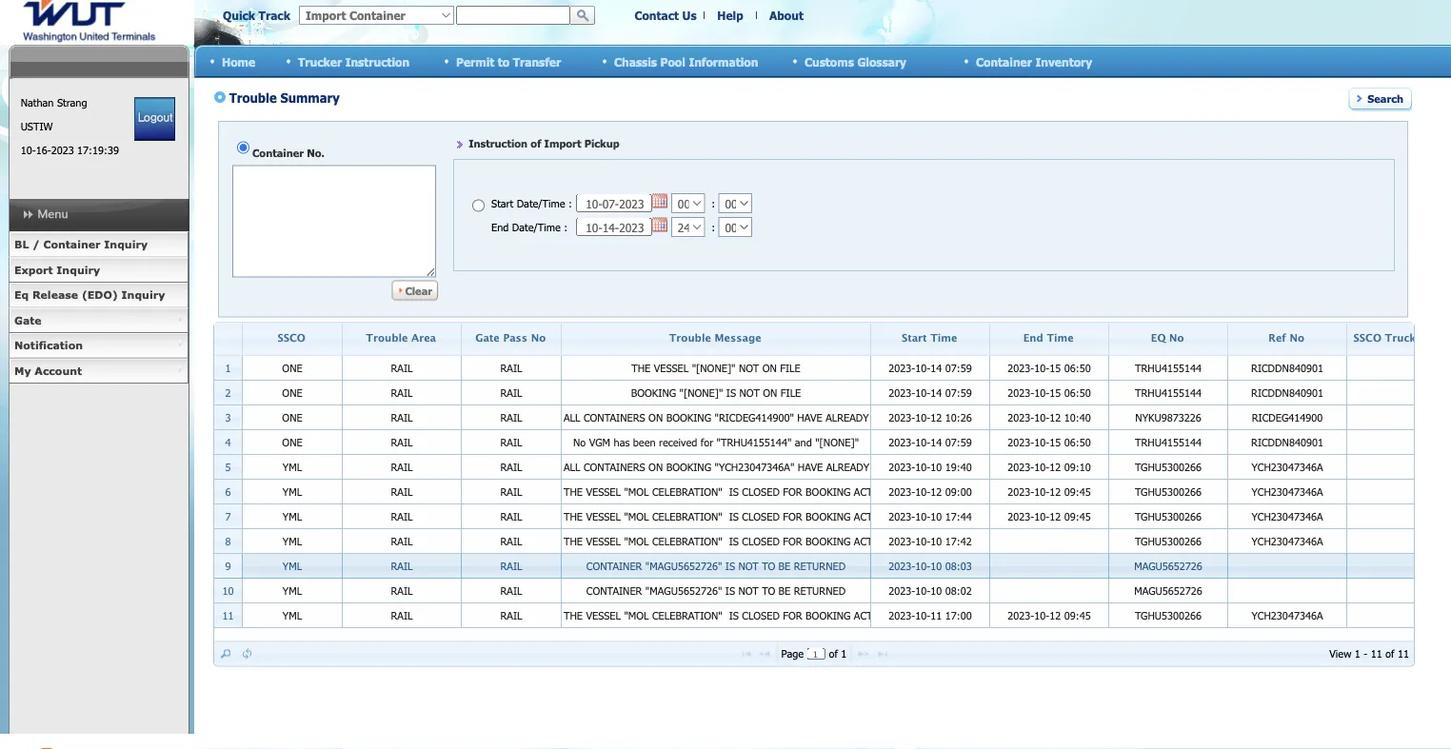 Task type: locate. For each thing, give the bounding box(es) containing it.
17:19:39
[[77, 144, 119, 157]]

container
[[976, 55, 1033, 68], [43, 238, 101, 251]]

us
[[683, 8, 697, 22]]

notification
[[14, 339, 83, 352]]

container left inventory
[[976, 55, 1033, 68]]

release
[[32, 289, 78, 301]]

notification link
[[9, 333, 189, 359]]

export inquiry
[[14, 263, 100, 276]]

to
[[498, 55, 510, 68]]

quick track
[[223, 8, 290, 22]]

10-
[[21, 144, 36, 157]]

account
[[35, 364, 82, 377]]

None text field
[[456, 6, 571, 25]]

0 vertical spatial inquiry
[[104, 238, 148, 251]]

inquiry
[[104, 238, 148, 251], [57, 263, 100, 276], [122, 289, 165, 301]]

eq
[[14, 289, 29, 301]]

about link
[[770, 8, 804, 22]]

instruction
[[345, 55, 410, 68]]

bl / container inquiry
[[14, 238, 148, 251]]

container up the "export inquiry"
[[43, 238, 101, 251]]

ustiw
[[21, 120, 53, 133]]

inquiry down bl / container inquiry
[[57, 263, 100, 276]]

16-
[[36, 144, 51, 157]]

track
[[259, 8, 290, 22]]

gate
[[14, 314, 42, 327]]

2023
[[51, 144, 74, 157]]

help link
[[718, 8, 744, 22]]

inquiry right '(edo)'
[[122, 289, 165, 301]]

2 vertical spatial inquiry
[[122, 289, 165, 301]]

inquiry for (edo)
[[122, 289, 165, 301]]

login image
[[135, 97, 175, 141]]

my account link
[[9, 359, 189, 384]]

trucker instruction
[[298, 55, 410, 68]]

permit
[[456, 55, 495, 68]]

export inquiry link
[[9, 258, 189, 283]]

customs
[[805, 55, 854, 68]]

pool
[[661, 55, 686, 68]]

glossary
[[858, 55, 907, 68]]

1 horizontal spatial container
[[976, 55, 1033, 68]]

inquiry up export inquiry link
[[104, 238, 148, 251]]

contact us link
[[635, 8, 697, 22]]

0 horizontal spatial container
[[43, 238, 101, 251]]

contact
[[635, 8, 679, 22]]

strang
[[57, 96, 87, 109]]

home
[[222, 55, 255, 68]]

about
[[770, 8, 804, 22]]

container inventory
[[976, 55, 1093, 68]]



Task type: describe. For each thing, give the bounding box(es) containing it.
permit to transfer
[[456, 55, 561, 68]]

(edo)
[[82, 289, 118, 301]]

inventory
[[1036, 55, 1093, 68]]

chassis
[[614, 55, 657, 68]]

inquiry for container
[[104, 238, 148, 251]]

export
[[14, 263, 53, 276]]

/
[[33, 238, 40, 251]]

my
[[14, 364, 31, 377]]

help
[[718, 8, 744, 22]]

information
[[689, 55, 759, 68]]

0 vertical spatial container
[[976, 55, 1033, 68]]

1 vertical spatial inquiry
[[57, 263, 100, 276]]

10-16-2023 17:19:39
[[21, 144, 119, 157]]

nathan
[[21, 96, 54, 109]]

nathan strang
[[21, 96, 87, 109]]

transfer
[[513, 55, 561, 68]]

trucker
[[298, 55, 342, 68]]

quick
[[223, 8, 255, 22]]

eq release (edo) inquiry link
[[9, 283, 189, 308]]

bl
[[14, 238, 29, 251]]

contact us
[[635, 8, 697, 22]]

chassis pool information
[[614, 55, 759, 68]]

gate link
[[9, 308, 189, 333]]

my account
[[14, 364, 82, 377]]

eq release (edo) inquiry
[[14, 289, 165, 301]]

customs glossary
[[805, 55, 907, 68]]

1 vertical spatial container
[[43, 238, 101, 251]]

bl / container inquiry link
[[9, 232, 189, 258]]



Task type: vqa. For each thing, say whether or not it's contained in the screenshot.
in gate notification "link"
no



